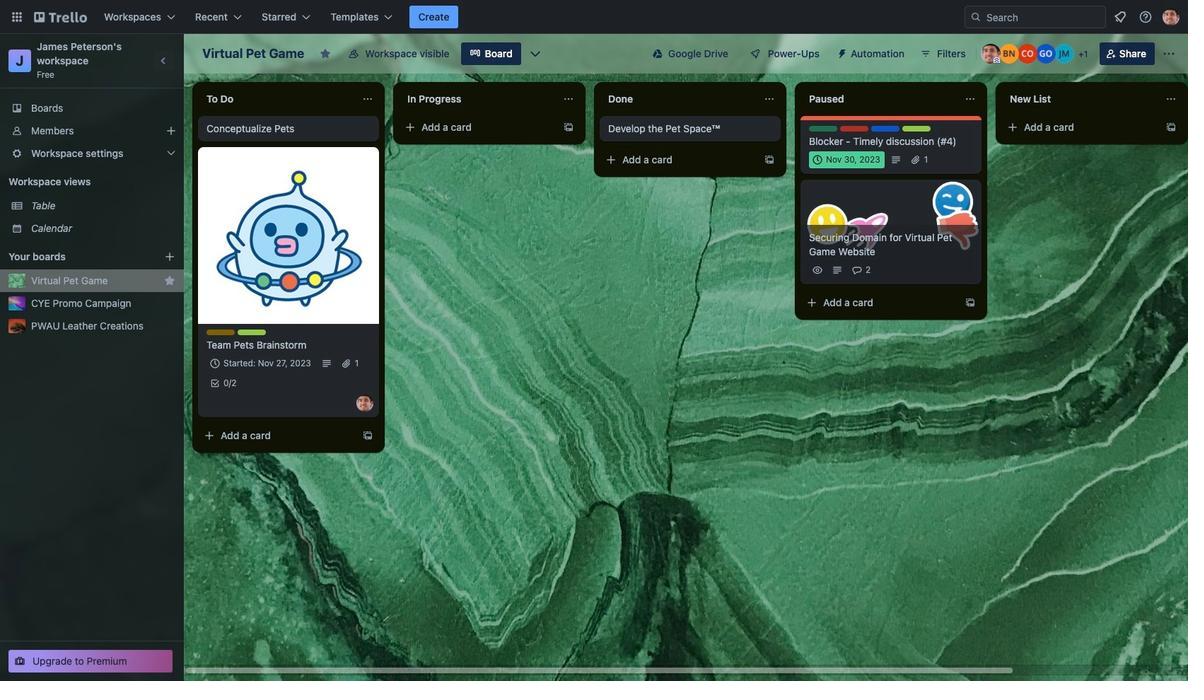Task type: locate. For each thing, give the bounding box(es) containing it.
1 vertical spatial create from template… image
[[965, 297, 977, 309]]

star or unstar board image
[[320, 48, 331, 59]]

2 vertical spatial james peterson (jamespeterson93) image
[[357, 395, 374, 412]]

None text field
[[600, 88, 759, 110], [801, 88, 960, 110], [600, 88, 759, 110], [801, 88, 960, 110]]

1 horizontal spatial james peterson (jamespeterson93) image
[[981, 44, 1001, 64]]

2 horizontal spatial create from template… image
[[764, 154, 776, 166]]

customize views image
[[528, 47, 543, 61]]

add board image
[[164, 251, 175, 263]]

None checkbox
[[810, 151, 885, 168]]

1 horizontal spatial create from template… image
[[1166, 122, 1178, 133]]

workspace navigation collapse icon image
[[154, 51, 174, 71]]

Search field
[[982, 7, 1106, 27]]

back to home image
[[34, 6, 87, 28]]

ben nelson (bennelson96) image
[[1000, 44, 1020, 64]]

your boards with 3 items element
[[8, 248, 143, 265]]

1 horizontal spatial create from template… image
[[563, 122, 575, 133]]

color: yellow, title: none image
[[207, 330, 235, 335]]

this member is an admin of this board. image
[[994, 57, 1000, 64]]

james peterson (jamespeterson93) image
[[1163, 8, 1180, 25], [981, 44, 1001, 64], [357, 395, 374, 412]]

1 vertical spatial james peterson (jamespeterson93) image
[[981, 44, 1001, 64]]

show menu image
[[1163, 47, 1177, 61]]

0 horizontal spatial create from template… image
[[362, 430, 374, 442]]

search image
[[971, 11, 982, 23]]

0 vertical spatial create from template… image
[[563, 122, 575, 133]]

starred icon image
[[164, 275, 175, 287]]

color: blue, title: "fyi" element
[[872, 126, 900, 132]]

color: green, title: "goal" element
[[810, 126, 838, 132]]

None text field
[[198, 88, 357, 110], [399, 88, 558, 110], [1002, 88, 1161, 110], [198, 88, 357, 110], [399, 88, 558, 110], [1002, 88, 1161, 110]]

2 horizontal spatial james peterson (jamespeterson93) image
[[1163, 8, 1180, 25]]

create from template… image
[[563, 122, 575, 133], [764, 154, 776, 166], [362, 430, 374, 442]]

create from template… image
[[1166, 122, 1178, 133], [965, 297, 977, 309]]

1 vertical spatial create from template… image
[[764, 154, 776, 166]]

0 horizontal spatial james peterson (jamespeterson93) image
[[357, 395, 374, 412]]



Task type: describe. For each thing, give the bounding box(es) containing it.
color: bold lime, title: none image
[[903, 126, 931, 132]]

color: red, title: "blocker" element
[[841, 126, 869, 132]]

gary orlando (garyorlando) image
[[1037, 44, 1056, 64]]

jeremy miller (jeremymiller198) image
[[1055, 44, 1075, 64]]

0 horizontal spatial create from template… image
[[965, 297, 977, 309]]

sm image
[[831, 42, 851, 62]]

0 vertical spatial create from template… image
[[1166, 122, 1178, 133]]

color: bold lime, title: "team task" element
[[238, 330, 266, 335]]

2 vertical spatial create from template… image
[[362, 430, 374, 442]]

google drive icon image
[[653, 49, 663, 59]]

Board name text field
[[195, 42, 312, 65]]

laugh image
[[928, 177, 978, 227]]

0 vertical spatial james peterson (jamespeterson93) image
[[1163, 8, 1180, 25]]

0 notifications image
[[1112, 8, 1129, 25]]

christina overa (christinaovera) image
[[1018, 44, 1038, 64]]

open information menu image
[[1139, 10, 1153, 24]]

primary element
[[0, 0, 1189, 34]]



Task type: vqa. For each thing, say whether or not it's contained in the screenshot.
"Jeremy Miller (Jeremymiller198)" Image
yes



